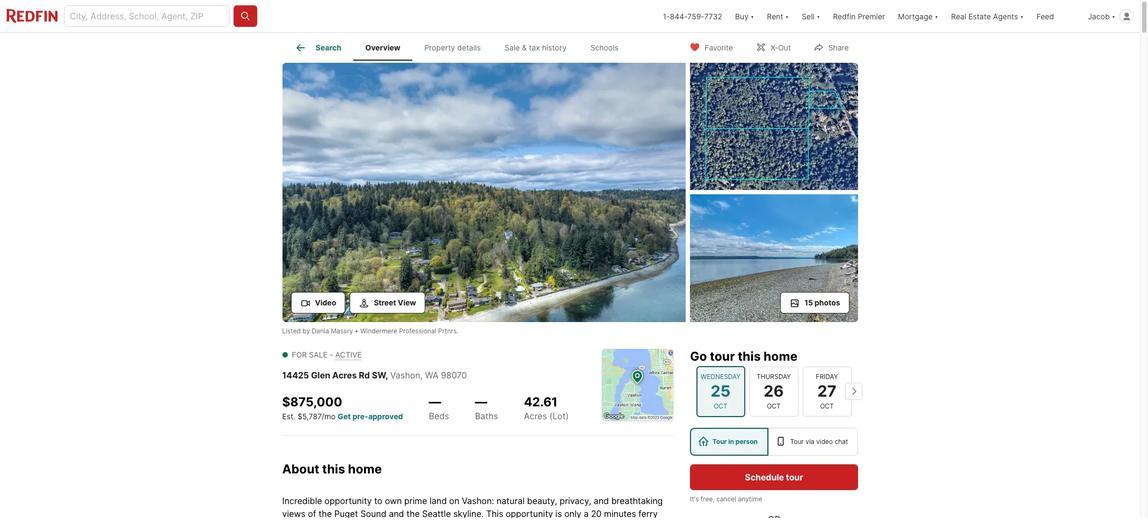 Task type: locate. For each thing, give the bounding box(es) containing it.
tour left in
[[712, 438, 727, 446]]

seattle
[[422, 509, 451, 518]]

oct down 25
[[714, 402, 728, 410]]

this right the about
[[322, 462, 345, 477]]

share button
[[805, 36, 858, 58]]

1 horizontal spatial home
[[764, 349, 798, 364]]

share
[[829, 43, 849, 52]]

real estate agents ▾ link
[[952, 0, 1024, 32]]

listed by dania massry • windermere professional prtnrs.
[[282, 327, 459, 335]]

0 vertical spatial this
[[738, 349, 761, 364]]

friday
[[816, 373, 838, 381]]

search
[[316, 43, 342, 52]]

— inside "— beds"
[[429, 395, 441, 410]]

via
[[806, 438, 814, 446]]

▾ right sell at the top right
[[817, 12, 820, 21]]

about
[[282, 462, 319, 477]]

free,
[[701, 495, 715, 503]]

25
[[711, 382, 731, 401]]

14425
[[282, 370, 309, 381]]

1 ▾ from the left
[[751, 12, 754, 21]]

feed
[[1037, 12, 1055, 21]]

1 oct from the left
[[714, 402, 728, 410]]

windermere
[[360, 327, 397, 335]]

schedule
[[745, 472, 784, 483]]

tour for tour via video chat
[[790, 438, 804, 446]]

sell
[[802, 12, 815, 21]]

chat
[[835, 438, 848, 446]]

1 horizontal spatial the
[[407, 509, 420, 518]]

next image
[[845, 383, 863, 400]]

favorite button
[[681, 36, 742, 58]]

only
[[565, 509, 582, 518]]

1 — from the left
[[429, 395, 441, 410]]

oct for 26
[[767, 402, 781, 410]]

0 vertical spatial opportunity
[[325, 496, 372, 507]]

wa
[[425, 370, 439, 381]]

City, Address, School, Agent, ZIP search field
[[64, 5, 229, 27]]

own
[[385, 496, 402, 507]]

tab list
[[282, 33, 639, 61]]

— up beds
[[429, 395, 441, 410]]

— for — beds
[[429, 395, 441, 410]]

2 — from the left
[[475, 395, 488, 410]]

the down prime
[[407, 509, 420, 518]]

in
[[728, 438, 734, 446]]

mortgage
[[898, 12, 933, 21]]

▾ inside mortgage ▾ dropdown button
[[935, 12, 939, 21]]

and
[[594, 496, 609, 507], [389, 509, 404, 518]]

acres down 42.61
[[524, 411, 547, 422]]

3 oct from the left
[[820, 402, 834, 410]]

this up thursday
[[738, 349, 761, 364]]

x-
[[771, 43, 779, 52]]

tour left via
[[790, 438, 804, 446]]

0 horizontal spatial ,
[[386, 370, 388, 381]]

of
[[308, 509, 316, 518]]

1 horizontal spatial opportunity
[[506, 509, 553, 518]]

mortgage ▾ button
[[898, 0, 939, 32]]

it's
[[690, 495, 699, 503]]

6 ▾ from the left
[[1112, 12, 1116, 21]]

— inside — baths
[[475, 395, 488, 410]]

— baths
[[475, 395, 498, 422]]

1 horizontal spatial and
[[594, 496, 609, 507]]

history
[[542, 43, 567, 52]]

tour in person option
[[690, 428, 768, 456]]

prtnrs.
[[438, 327, 459, 335]]

tour
[[710, 349, 735, 364], [786, 472, 803, 483]]

the right of
[[319, 509, 332, 518]]

tour in person
[[712, 438, 758, 446]]

tour inside button
[[786, 472, 803, 483]]

— up baths
[[475, 395, 488, 410]]

on
[[449, 496, 460, 507]]

1 horizontal spatial —
[[475, 395, 488, 410]]

x-out
[[771, 43, 791, 52]]

2 horizontal spatial oct
[[820, 402, 834, 410]]

tour right schedule
[[786, 472, 803, 483]]

prime
[[404, 496, 427, 507]]

estate
[[969, 12, 991, 21]]

sale & tax history
[[505, 43, 567, 52]]

2 tour from the left
[[790, 438, 804, 446]]

▾ for rent ▾
[[786, 12, 789, 21]]

▾ right mortgage at the right top of page
[[935, 12, 939, 21]]

map entry image
[[602, 349, 673, 420]]

rd
[[359, 370, 370, 381]]

home
[[764, 349, 798, 364], [348, 462, 382, 477]]

1 vertical spatial this
[[322, 462, 345, 477]]

,
[[386, 370, 388, 381], [420, 370, 423, 381]]

video button
[[291, 292, 346, 313]]

1 vertical spatial tour
[[786, 472, 803, 483]]

, left vashon
[[386, 370, 388, 381]]

— for — baths
[[475, 395, 488, 410]]

oct inside wednesday 25 oct
[[714, 402, 728, 410]]

▾ right buy
[[751, 12, 754, 21]]

for sale - active
[[292, 350, 362, 359]]

15 photos button
[[781, 292, 850, 313]]

0 horizontal spatial tour
[[712, 438, 727, 446]]

details
[[457, 43, 481, 52]]

oct inside thursday 26 oct
[[767, 402, 781, 410]]

5 ▾ from the left
[[1021, 12, 1024, 21]]

—
[[429, 395, 441, 410], [475, 395, 488, 410]]

video
[[315, 298, 336, 307]]

and up 20
[[594, 496, 609, 507]]

844-
[[670, 12, 688, 21]]

▾ inside buy ▾ dropdown button
[[751, 12, 754, 21]]

1 tour from the left
[[712, 438, 727, 446]]

0 horizontal spatial and
[[389, 509, 404, 518]]

0 horizontal spatial —
[[429, 395, 441, 410]]

real
[[952, 12, 967, 21]]

▾ right agents on the top right of page
[[1021, 12, 1024, 21]]

None button
[[697, 367, 745, 417], [750, 367, 799, 417], [803, 367, 852, 417], [697, 367, 745, 417], [750, 367, 799, 417], [803, 367, 852, 417]]

1 horizontal spatial acres
[[524, 411, 547, 422]]

1 vertical spatial acres
[[524, 411, 547, 422]]

▾ inside rent ▾ dropdown button
[[786, 12, 789, 21]]

vashon
[[390, 370, 420, 381]]

0 horizontal spatial acres
[[332, 370, 357, 381]]

2 , from the left
[[420, 370, 423, 381]]

▾ inside sell ▾ dropdown button
[[817, 12, 820, 21]]

14425 glen acres rd sw , vashon , wa 98070
[[282, 370, 467, 381]]

wednesday 25 oct
[[701, 373, 741, 410]]

15 photos
[[805, 298, 841, 307]]

opportunity up "puget"
[[325, 496, 372, 507]]

overview
[[365, 43, 401, 52]]

0 horizontal spatial the
[[319, 509, 332, 518]]

4 ▾ from the left
[[935, 12, 939, 21]]

tax
[[529, 43, 540, 52]]

0 horizontal spatial this
[[322, 462, 345, 477]]

home up to
[[348, 462, 382, 477]]

sound
[[361, 509, 387, 518]]

1 horizontal spatial tour
[[786, 472, 803, 483]]

2 oct from the left
[[767, 402, 781, 410]]

▾ right the rent
[[786, 12, 789, 21]]

0 vertical spatial home
[[764, 349, 798, 364]]

and down own
[[389, 509, 404, 518]]

▾ for buy ▾
[[751, 12, 754, 21]]

cancel
[[716, 495, 736, 503]]

mortgage ▾
[[898, 12, 939, 21]]

oct inside friday 27 oct
[[820, 402, 834, 410]]

2 the from the left
[[407, 509, 420, 518]]

list box containing tour in person
[[690, 428, 858, 456]]

tour for tour in person
[[712, 438, 727, 446]]

home up thursday
[[764, 349, 798, 364]]

out
[[779, 43, 791, 52]]

tour
[[712, 438, 727, 446], [790, 438, 804, 446]]

0 horizontal spatial tour
[[710, 349, 735, 364]]

agents
[[993, 12, 1019, 21]]

real estate agents ▾
[[952, 12, 1024, 21]]

1 vertical spatial home
[[348, 462, 382, 477]]

acres
[[332, 370, 357, 381], [524, 411, 547, 422]]

listed
[[282, 327, 301, 335]]

1 horizontal spatial tour
[[790, 438, 804, 446]]

oct down 26
[[767, 402, 781, 410]]

get pre-approved link
[[338, 412, 403, 421]]

opportunity down beauty,
[[506, 509, 553, 518]]

list box
[[690, 428, 858, 456]]

x-out button
[[747, 36, 800, 58]]

overview tab
[[353, 35, 413, 61]]

tour for go
[[710, 349, 735, 364]]

oct down 27
[[820, 402, 834, 410]]

14425 glen acres rd sw, vashon, wa 98070 image
[[282, 63, 686, 322], [690, 63, 858, 190], [690, 195, 858, 322]]

schedule tour button
[[690, 464, 858, 490]]

, left wa
[[420, 370, 423, 381]]

tour up wednesday
[[710, 349, 735, 364]]

redfin
[[833, 12, 856, 21]]

3 ▾ from the left
[[817, 12, 820, 21]]

acres left the rd
[[332, 370, 357, 381]]

▾ right "jacob"
[[1112, 12, 1116, 21]]

0 vertical spatial acres
[[332, 370, 357, 381]]

this
[[738, 349, 761, 364], [322, 462, 345, 477]]

1 horizontal spatial oct
[[767, 402, 781, 410]]

0 horizontal spatial oct
[[714, 402, 728, 410]]

1 horizontal spatial this
[[738, 349, 761, 364]]

1 horizontal spatial ,
[[420, 370, 423, 381]]

2 ▾ from the left
[[786, 12, 789, 21]]

0 vertical spatial tour
[[710, 349, 735, 364]]



Task type: describe. For each thing, give the bounding box(es) containing it.
street view button
[[350, 292, 425, 313]]

•
[[355, 327, 359, 335]]

jacob
[[1089, 12, 1110, 21]]

0 horizontal spatial opportunity
[[325, 496, 372, 507]]

massry
[[331, 327, 353, 335]]

real estate agents ▾ button
[[945, 0, 1031, 32]]

submit search image
[[240, 11, 251, 21]]

▾ for mortgage ▾
[[935, 12, 939, 21]]

26
[[764, 382, 784, 401]]

this
[[486, 509, 504, 518]]

7732
[[705, 12, 723, 21]]

1 , from the left
[[386, 370, 388, 381]]

acres inside the 42.61 acres (lot)
[[524, 411, 547, 422]]

1 the from the left
[[319, 509, 332, 518]]

1-844-759-7732 link
[[663, 12, 723, 21]]

get
[[338, 412, 351, 421]]

redfin premier
[[833, 12, 886, 21]]

active
[[335, 350, 362, 359]]

sale
[[505, 43, 520, 52]]

a
[[584, 509, 589, 518]]

0 horizontal spatial home
[[348, 462, 382, 477]]

▾ for jacob ▾
[[1112, 12, 1116, 21]]

tour via video chat
[[790, 438, 848, 446]]

feed button
[[1031, 0, 1082, 32]]

incredible
[[282, 496, 322, 507]]

schedule tour
[[745, 472, 803, 483]]

42.61 acres (lot)
[[524, 395, 569, 422]]

anytime
[[738, 495, 762, 503]]

42.61
[[524, 395, 558, 410]]

favorite
[[705, 43, 733, 52]]

buy ▾ button
[[729, 0, 761, 32]]

about this home
[[282, 462, 382, 477]]

▾ for sell ▾
[[817, 12, 820, 21]]

$5,787
[[298, 412, 322, 421]]

thursday
[[757, 373, 791, 381]]

$875,000 est. $5,787 /mo get pre-approved
[[282, 395, 403, 421]]

&
[[522, 43, 527, 52]]

active link
[[335, 350, 362, 359]]

759-
[[688, 12, 705, 21]]

rent ▾ button
[[767, 0, 789, 32]]

view
[[398, 298, 416, 307]]

▾ inside real estate agents ▾ link
[[1021, 12, 1024, 21]]

(lot)
[[550, 411, 569, 422]]

minutes
[[604, 509, 636, 518]]

1-844-759-7732
[[663, 12, 723, 21]]

jacob ▾
[[1089, 12, 1116, 21]]

tour via video chat option
[[768, 428, 858, 456]]

tab list containing search
[[282, 33, 639, 61]]

wednesday
[[701, 373, 741, 381]]

pre-
[[353, 412, 368, 421]]

schools tab
[[579, 35, 631, 61]]

rent ▾ button
[[761, 0, 796, 32]]

professional
[[399, 327, 436, 335]]

buy ▾ button
[[735, 0, 754, 32]]

puget
[[334, 509, 358, 518]]

sw
[[372, 370, 386, 381]]

mortgage ▾ button
[[892, 0, 945, 32]]

friday 27 oct
[[816, 373, 838, 410]]

natural
[[497, 496, 525, 507]]

views
[[282, 509, 306, 518]]

property
[[424, 43, 455, 52]]

1 vertical spatial and
[[389, 509, 404, 518]]

dania
[[312, 327, 329, 335]]

0 vertical spatial and
[[594, 496, 609, 507]]

vashon:
[[462, 496, 494, 507]]

rent
[[767, 12, 784, 21]]

oct for 25
[[714, 402, 728, 410]]

/mo
[[322, 412, 336, 421]]

— beds
[[429, 395, 449, 422]]

property details tab
[[413, 35, 493, 61]]

privacy,
[[560, 496, 592, 507]]

1 vertical spatial opportunity
[[506, 509, 553, 518]]

breathtaking
[[612, 496, 663, 507]]

est.
[[282, 412, 296, 421]]

sell ▾ button
[[796, 0, 827, 32]]

beds
[[429, 411, 449, 422]]

tour for schedule
[[786, 472, 803, 483]]

baths
[[475, 411, 498, 422]]

skyline.
[[454, 509, 484, 518]]

$875,000
[[282, 395, 342, 410]]

buy
[[735, 12, 749, 21]]

street
[[374, 298, 396, 307]]

sale & tax history tab
[[493, 35, 579, 61]]

video
[[816, 438, 833, 446]]

1-
[[663, 12, 670, 21]]

sell ▾
[[802, 12, 820, 21]]

search link
[[294, 41, 342, 54]]

go
[[690, 349, 707, 364]]

15
[[805, 298, 813, 307]]

oct for 27
[[820, 402, 834, 410]]

sell ▾ button
[[802, 0, 820, 32]]

thursday 26 oct
[[757, 373, 791, 410]]



Task type: vqa. For each thing, say whether or not it's contained in the screenshot.
the Schools
yes



